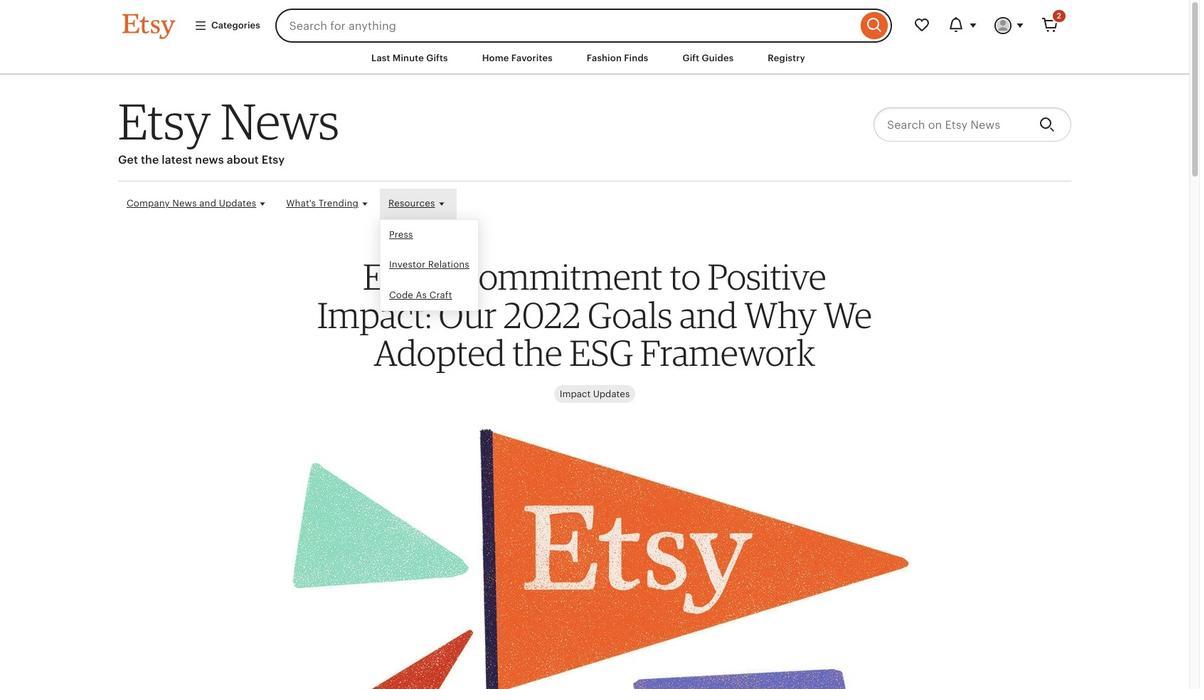 Task type: describe. For each thing, give the bounding box(es) containing it.
news for company
[[172, 198, 197, 209]]

2
[[1057, 11, 1062, 20]]

and inside etsy's commitment to positive impact: our 2022 goals and why we adopted the esg framework
[[680, 293, 738, 337]]

press
[[389, 229, 413, 240]]

gifts
[[427, 53, 448, 63]]

etsy news link
[[118, 91, 339, 151]]

0 vertical spatial updates
[[219, 198, 256, 209]]

impact updates link
[[554, 385, 636, 403]]

categories
[[211, 20, 260, 31]]

company
[[127, 198, 170, 209]]

the inside etsy's commitment to positive impact: our 2022 goals and why we adopted the esg framework
[[513, 331, 563, 375]]

fashion finds link
[[576, 46, 659, 71]]

what's
[[286, 198, 316, 209]]

latest
[[162, 153, 192, 167]]

home favorites
[[482, 53, 553, 63]]

finds
[[624, 53, 649, 63]]

trending
[[319, 198, 359, 209]]

press link
[[381, 220, 478, 250]]

our
[[439, 293, 497, 337]]

fashion finds
[[587, 53, 649, 63]]

guides
[[702, 53, 734, 63]]

resources link
[[380, 189, 457, 219]]

last
[[372, 53, 390, 63]]

positive
[[708, 255, 827, 298]]

none search field inside "categories" banner
[[275, 9, 893, 43]]

goals
[[588, 293, 673, 337]]

to
[[670, 255, 701, 298]]

minute
[[393, 53, 424, 63]]

favorites
[[512, 53, 553, 63]]

resources
[[389, 198, 435, 209]]

home
[[482, 53, 509, 63]]



Task type: vqa. For each thing, say whether or not it's contained in the screenshot.
Card,
no



Task type: locate. For each thing, give the bounding box(es) containing it.
the inside etsy news get the latest news about etsy
[[141, 153, 159, 167]]

updates inside "link"
[[593, 389, 630, 399]]

updates down about
[[219, 198, 256, 209]]

news
[[221, 91, 339, 151], [172, 198, 197, 209]]

we
[[824, 293, 873, 337]]

commitment
[[457, 255, 663, 298]]

the
[[141, 153, 159, 167], [513, 331, 563, 375]]

menu bar
[[97, 43, 1093, 75]]

news for etsy
[[221, 91, 339, 151]]

0 horizontal spatial the
[[141, 153, 159, 167]]

about
[[227, 153, 259, 167]]

image credit: jeannie phan / etsy image
[[275, 416, 915, 689]]

Search on Etsy News text field
[[874, 108, 1029, 142]]

1 vertical spatial the
[[513, 331, 563, 375]]

etsy up latest
[[118, 91, 211, 151]]

as
[[416, 289, 427, 300]]

craft
[[430, 289, 452, 300]]

0 vertical spatial and
[[200, 198, 216, 209]]

gift guides
[[683, 53, 734, 63]]

what's trending link
[[278, 189, 380, 219]]

investor relations
[[389, 259, 470, 270]]

0 horizontal spatial news
[[172, 198, 197, 209]]

updates right impact
[[593, 389, 630, 399]]

Search for anything text field
[[275, 9, 858, 43]]

code as craft
[[389, 289, 452, 300]]

impact
[[560, 389, 591, 399]]

2 link
[[1034, 9, 1068, 43]]

impact:
[[317, 293, 432, 337]]

company news and updates link
[[118, 189, 278, 219]]

the right get
[[141, 153, 159, 167]]

news
[[195, 153, 224, 167]]

investor
[[389, 259, 426, 270]]

etsy news get the latest news about etsy
[[118, 91, 339, 167]]

etsy right about
[[262, 153, 285, 167]]

categories button
[[184, 13, 271, 38]]

2022
[[504, 293, 581, 337]]

relations
[[428, 259, 470, 270]]

company news and updates
[[127, 198, 256, 209]]

updates
[[219, 198, 256, 209], [593, 389, 630, 399]]

code as craft link
[[381, 280, 478, 310]]

get
[[118, 153, 138, 167]]

last minute gifts link
[[361, 46, 459, 71]]

fashion
[[587, 53, 622, 63]]

why
[[745, 293, 817, 337]]

adopted
[[374, 331, 506, 375]]

1 horizontal spatial news
[[221, 91, 339, 151]]

gift guides link
[[672, 46, 745, 71]]

framework
[[641, 331, 816, 375]]

registry
[[768, 53, 806, 63]]

news up about
[[221, 91, 339, 151]]

1 vertical spatial news
[[172, 198, 197, 209]]

etsy's
[[363, 255, 450, 298]]

0 vertical spatial etsy
[[118, 91, 211, 151]]

the up impact
[[513, 331, 563, 375]]

what's trending
[[286, 198, 359, 209]]

None search field
[[275, 9, 893, 43]]

news inside etsy news get the latest news about etsy
[[221, 91, 339, 151]]

code
[[389, 289, 414, 300]]

registry link
[[758, 46, 816, 71]]

0 horizontal spatial etsy
[[118, 91, 211, 151]]

gift
[[683, 53, 700, 63]]

0 horizontal spatial and
[[200, 198, 216, 209]]

etsy's commitment to positive impact: our 2022 goals and why we adopted the esg framework
[[317, 255, 873, 375]]

etsy
[[118, 91, 211, 151], [262, 153, 285, 167]]

1 vertical spatial etsy
[[262, 153, 285, 167]]

1 horizontal spatial etsy
[[262, 153, 285, 167]]

0 horizontal spatial updates
[[219, 198, 256, 209]]

categories banner
[[97, 0, 1093, 43]]

0 vertical spatial news
[[221, 91, 339, 151]]

and
[[200, 198, 216, 209], [680, 293, 738, 337]]

1 horizontal spatial updates
[[593, 389, 630, 399]]

investor relations link
[[381, 250, 478, 280]]

1 vertical spatial and
[[680, 293, 738, 337]]

last minute gifts
[[372, 53, 448, 63]]

0 vertical spatial the
[[141, 153, 159, 167]]

esg
[[570, 331, 634, 375]]

home favorites link
[[472, 46, 564, 71]]

1 horizontal spatial the
[[513, 331, 563, 375]]

impact updates
[[560, 389, 630, 399]]

menu bar containing last minute gifts
[[97, 43, 1093, 75]]

1 horizontal spatial and
[[680, 293, 738, 337]]

news right company
[[172, 198, 197, 209]]

1 vertical spatial updates
[[593, 389, 630, 399]]



